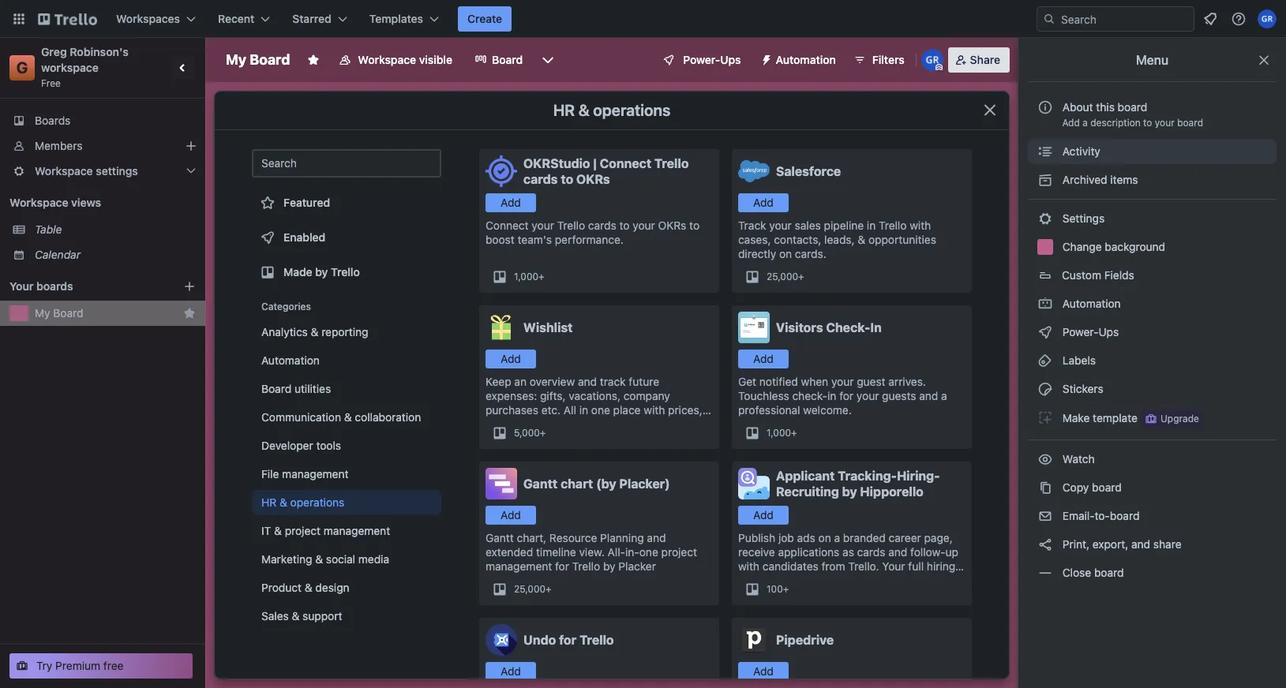 Task type: locate. For each thing, give the bounding box(es) containing it.
your left full
[[882, 560, 905, 573]]

0 horizontal spatial automation link
[[252, 348, 441, 373]]

1 horizontal spatial connect
[[600, 156, 651, 171]]

1 horizontal spatial one
[[639, 546, 658, 559]]

cards up performance.
[[588, 219, 616, 232]]

robinson's
[[70, 45, 129, 58]]

25,000 + down timeline in the left of the page
[[514, 583, 552, 595]]

your up team's
[[532, 219, 554, 232]]

your
[[9, 279, 34, 293], [882, 560, 905, 573]]

visible
[[419, 53, 452, 66]]

okrs inside okrstudio | connect trello cards to okrs
[[576, 172, 610, 186]]

in up welcome.
[[827, 389, 836, 403]]

add inside about this board add a description to your board
[[1062, 117, 1080, 129]]

1 vertical spatial in
[[827, 389, 836, 403]]

0 vertical spatial my board
[[226, 51, 290, 68]]

this member is an admin of this board. image
[[935, 64, 942, 71]]

recent button
[[208, 6, 280, 32]]

a inside publish job ads on a branded career page, receive applications as cards and follow-up with candidates from trello. your full hiring pipeline
[[834, 531, 840, 545]]

0 vertical spatial management
[[282, 467, 349, 481]]

open information menu image
[[1231, 11, 1247, 27]]

1 vertical spatial connect
[[486, 219, 529, 232]]

project up marketing
[[285, 524, 321, 538]]

1 vertical spatial your
[[882, 560, 905, 573]]

connect right | at the top left of the page
[[600, 156, 651, 171]]

1 vertical spatial ups
[[1099, 325, 1119, 339]]

my board inside board name text field
[[226, 51, 290, 68]]

this
[[1096, 100, 1115, 114]]

made
[[283, 265, 312, 279]]

0 vertical spatial ups
[[720, 53, 741, 66]]

your down guest
[[857, 389, 879, 403]]

sm image right power-ups button
[[754, 47, 776, 69]]

2 vertical spatial cards
[[857, 546, 885, 559]]

0 vertical spatial connect
[[600, 156, 651, 171]]

+ down timeline in the left of the page
[[546, 583, 552, 595]]

0 vertical spatial automation link
[[1028, 291, 1277, 317]]

25,000 + down cards.
[[767, 271, 804, 283]]

workspace up table at the left top of page
[[9, 196, 68, 209]]

with
[[910, 219, 931, 232], [644, 403, 665, 417], [738, 560, 760, 573]]

sm image inside print, export, and share link
[[1037, 537, 1053, 553]]

trello inside okrstudio | connect trello cards to okrs
[[654, 156, 689, 171]]

trello up performance.
[[557, 219, 585, 232]]

one
[[591, 403, 610, 417], [639, 546, 658, 559]]

communication
[[261, 411, 341, 424]]

gantt left chart on the bottom left of the page
[[523, 477, 558, 491]]

2 horizontal spatial cards
[[857, 546, 885, 559]]

leads,
[[824, 233, 855, 246]]

professional
[[738, 403, 800, 417]]

sm image inside email-to-board link
[[1037, 508, 1053, 524]]

1 vertical spatial for
[[555, 560, 569, 573]]

guests
[[882, 389, 916, 403]]

1 horizontal spatial operations
[[593, 101, 671, 119]]

1 horizontal spatial 1,000 +
[[767, 427, 797, 439]]

board down export,
[[1094, 566, 1124, 580]]

management down extended
[[486, 560, 552, 573]]

2 horizontal spatial a
[[1083, 117, 1088, 129]]

publish
[[738, 531, 775, 545]]

one inside keep an overview and track future expenses: gifts, vacations, company purchases etc. all in one place with prices, photos and notes.
[[591, 403, 610, 417]]

pipeline up leads,
[[824, 219, 864, 232]]

add button for visitors check-in
[[738, 350, 789, 369]]

search image
[[1043, 13, 1056, 25]]

by right made
[[315, 265, 328, 279]]

by down all- in the left bottom of the page
[[603, 560, 616, 573]]

1 vertical spatial power-ups
[[1060, 325, 1122, 339]]

made by trello
[[283, 265, 360, 279]]

& right analytics on the top left of page
[[311, 325, 319, 339]]

to up performance.
[[619, 219, 630, 232]]

add for wishlist
[[501, 352, 521, 366]]

sm image left watch
[[1037, 452, 1053, 467]]

sm image for stickers
[[1037, 381, 1053, 397]]

& for sales & support link
[[292, 610, 300, 623]]

trello inside gantt chart, resource planning and extended timeline view. all-in-one project management for trello by placker
[[572, 560, 600, 573]]

add board image
[[183, 280, 196, 293]]

on down contacts,
[[779, 247, 792, 261]]

for right 'undo'
[[559, 633, 577, 647]]

sm image inside archived items link
[[1037, 172, 1053, 188]]

automation down custom fields
[[1060, 297, 1121, 310]]

2 horizontal spatial in
[[867, 219, 876, 232]]

0 horizontal spatial a
[[834, 531, 840, 545]]

0 horizontal spatial my board
[[35, 306, 83, 320]]

a right guests
[[941, 389, 947, 403]]

sm image inside close board link
[[1037, 565, 1053, 581]]

board inside close board link
[[1094, 566, 1124, 580]]

photos
[[486, 418, 521, 431]]

share
[[1153, 538, 1182, 551]]

as
[[843, 546, 854, 559]]

0 vertical spatial my
[[226, 51, 246, 68]]

sm image
[[1037, 296, 1053, 312], [1037, 324, 1053, 340], [1037, 480, 1053, 496], [1037, 508, 1053, 524], [1037, 565, 1053, 581]]

operations up | at the top left of the page
[[593, 101, 671, 119]]

25,000 + for gantt chart (by placker)
[[514, 583, 552, 595]]

0 vertical spatial 25,000
[[767, 271, 798, 283]]

1 vertical spatial pipeline
[[738, 574, 778, 587]]

board inside the copy board link
[[1092, 481, 1122, 494]]

0 horizontal spatial okrs
[[576, 172, 610, 186]]

& for hr & operations link
[[280, 496, 287, 509]]

with inside publish job ads on a branded career page, receive applications as cards and follow-up with candidates from trello. your full hiring pipeline
[[738, 560, 760, 573]]

workspace for workspace settings
[[35, 164, 93, 178]]

it & project management
[[261, 524, 390, 538]]

workspace down templates
[[358, 53, 416, 66]]

sales
[[261, 610, 289, 623]]

add button for gantt chart (by placker)
[[486, 506, 536, 525]]

5 sm image from the top
[[1037, 565, 1053, 581]]

cards inside connect your trello cards to your okrs to boost team's performance.
[[588, 219, 616, 232]]

0 horizontal spatial 1,000 +
[[514, 271, 544, 283]]

1 horizontal spatial automation
[[776, 53, 836, 66]]

1 vertical spatial on
[[818, 531, 831, 545]]

power- up labels
[[1063, 325, 1099, 339]]

0 horizontal spatial hr & operations
[[261, 496, 344, 509]]

0 vertical spatial by
[[315, 265, 328, 279]]

0 vertical spatial gantt
[[523, 477, 558, 491]]

1 horizontal spatial power-ups
[[1060, 325, 1122, 339]]

pipeline
[[824, 219, 864, 232], [738, 574, 778, 587]]

sm image for make template
[[1037, 410, 1053, 426]]

ups up labels 'link'
[[1099, 325, 1119, 339]]

0 horizontal spatial ups
[[720, 53, 741, 66]]

undo for trello
[[523, 633, 614, 647]]

add button for applicant tracking-hiring- recruiting by hipporello
[[738, 506, 789, 525]]

add button up chart, on the bottom left of page
[[486, 506, 536, 525]]

cards down 'okrstudio'
[[523, 172, 558, 186]]

made by trello link
[[252, 257, 441, 288]]

and inside 'get notified when your guest arrives. touchless check-in for your guests and a professional welcome.'
[[919, 389, 938, 403]]

cards.
[[795, 247, 826, 261]]

one up the placker
[[639, 546, 658, 559]]

filters
[[872, 53, 905, 66]]

& right sales
[[292, 610, 300, 623]]

description
[[1091, 117, 1141, 129]]

automation link up 'power-ups' 'link'
[[1028, 291, 1277, 317]]

+ down cards.
[[798, 271, 804, 283]]

connect up boost
[[486, 219, 529, 232]]

0 vertical spatial hr
[[553, 101, 575, 119]]

project
[[285, 524, 321, 538], [661, 546, 697, 559]]

greg robinson (gregrobinson96) image
[[1258, 9, 1277, 28]]

+ down professional
[[791, 427, 797, 439]]

2 horizontal spatial with
[[910, 219, 931, 232]]

in right all
[[579, 403, 588, 417]]

add for okrstudio | connect trello cards to okrs
[[501, 196, 521, 209]]

1 horizontal spatial okrs
[[658, 219, 686, 232]]

add button up an
[[486, 350, 536, 369]]

sm image for print, export, and share
[[1037, 537, 1053, 553]]

file management link
[[252, 462, 441, 487]]

one down vacations, in the bottom of the page
[[591, 403, 610, 417]]

& down board utilities link
[[344, 411, 352, 424]]

power-ups link
[[1028, 320, 1277, 345]]

add button up the publish
[[738, 506, 789, 525]]

0 horizontal spatial hr
[[261, 496, 277, 509]]

templates
[[369, 12, 423, 25]]

1 vertical spatial one
[[639, 546, 658, 559]]

1 horizontal spatial project
[[661, 546, 697, 559]]

your left 'boards'
[[9, 279, 34, 293]]

about
[[1063, 100, 1093, 114]]

your up activity link at the right
[[1155, 117, 1175, 129]]

0 horizontal spatial by
[[315, 265, 328, 279]]

1 vertical spatial my board
[[35, 306, 83, 320]]

placker
[[618, 560, 656, 573]]

to down 'okrstudio'
[[561, 172, 573, 186]]

sm image for watch
[[1037, 452, 1053, 467]]

& right "it"
[[274, 524, 282, 538]]

cards inside okrstudio | connect trello cards to okrs
[[523, 172, 558, 186]]

2 horizontal spatial by
[[842, 485, 857, 499]]

cards down branded
[[857, 546, 885, 559]]

0 horizontal spatial with
[[644, 403, 665, 417]]

free
[[41, 77, 61, 89]]

1 horizontal spatial 25,000 +
[[767, 271, 804, 283]]

try premium free
[[36, 659, 124, 673]]

add button for undo for trello
[[486, 662, 536, 681]]

1,000 down professional
[[767, 427, 791, 439]]

2 sm image from the top
[[1037, 324, 1053, 340]]

a down the about
[[1083, 117, 1088, 129]]

gantt for gantt chart (by placker)
[[523, 477, 558, 491]]

0 horizontal spatial power-ups
[[683, 53, 741, 66]]

25,000 +
[[767, 271, 804, 283], [514, 583, 552, 595]]

communication & collaboration link
[[252, 405, 441, 430]]

g
[[16, 58, 28, 77]]

sm image left labels
[[1037, 353, 1053, 369]]

& up 'okrstudio'
[[579, 101, 590, 119]]

sm image inside labels 'link'
[[1037, 353, 1053, 369]]

greg
[[41, 45, 67, 58]]

25,000 down directly
[[767, 271, 798, 283]]

marketing & social media link
[[252, 547, 441, 572]]

1 vertical spatial 25,000 +
[[514, 583, 552, 595]]

0 vertical spatial your
[[9, 279, 34, 293]]

on inside publish job ads on a branded career page, receive applications as cards and follow-up with candidates from trello. your full hiring pipeline
[[818, 531, 831, 545]]

1 vertical spatial 1,000 +
[[767, 427, 797, 439]]

automation inside button
[[776, 53, 836, 66]]

sm image inside 'watch' link
[[1037, 452, 1053, 467]]

track
[[600, 375, 626, 388]]

pipeline inside publish job ads on a branded career page, receive applications as cards and follow-up with candidates from trello. your full hiring pipeline
[[738, 574, 778, 587]]

members
[[35, 139, 82, 152]]

1 vertical spatial workspace
[[35, 164, 93, 178]]

& left the 'design'
[[305, 581, 312, 595]]

trello inside connect your trello cards to your okrs to boost team's performance.
[[557, 219, 585, 232]]

sm image inside the copy board link
[[1037, 480, 1053, 496]]

for
[[839, 389, 854, 403], [555, 560, 569, 573], [559, 633, 577, 647]]

connect
[[600, 156, 651, 171], [486, 219, 529, 232]]

sm image for archived items
[[1037, 172, 1053, 188]]

1 vertical spatial by
[[842, 485, 857, 499]]

gantt inside gantt chart, resource planning and extended timeline view. all-in-one project management for trello by placker
[[486, 531, 514, 545]]

add button down 'undo'
[[486, 662, 536, 681]]

add button up notified
[[738, 350, 789, 369]]

my board inside button
[[35, 306, 83, 320]]

a inside 'get notified when your guest arrives. touchless check-in for your guests and a professional welcome.'
[[941, 389, 947, 403]]

1 horizontal spatial my board
[[226, 51, 290, 68]]

0 horizontal spatial one
[[591, 403, 610, 417]]

2 vertical spatial workspace
[[9, 196, 68, 209]]

25,000 down extended
[[514, 583, 546, 595]]

0 vertical spatial power-
[[683, 53, 720, 66]]

to left "track"
[[689, 219, 700, 232]]

0 vertical spatial one
[[591, 403, 610, 417]]

my board
[[226, 51, 290, 68], [35, 306, 83, 320]]

25,000 for salesforce
[[767, 271, 798, 283]]

board link
[[465, 47, 532, 73]]

in inside track your sales pipeline in trello with cases, contacts, leads, & opportunities directly on cards.
[[867, 219, 876, 232]]

& for it & project management link
[[274, 524, 282, 538]]

add for visitors check-in
[[753, 352, 774, 366]]

on right ads
[[818, 531, 831, 545]]

one inside gantt chart, resource planning and extended timeline view. all-in-one project management for trello by placker
[[639, 546, 658, 559]]

hr down 'customize views' icon
[[553, 101, 575, 119]]

customize views image
[[540, 52, 556, 68]]

2 horizontal spatial automation
[[1060, 297, 1121, 310]]

publish job ads on a branded career page, receive applications as cards and follow-up with candidates from trello. your full hiring pipeline
[[738, 531, 958, 587]]

sm image left the archived
[[1037, 172, 1053, 188]]

add button down pipedrive
[[738, 662, 789, 681]]

sm image inside the stickers link
[[1037, 381, 1053, 397]]

greg robinson (gregrobinson96) image
[[921, 49, 943, 71]]

0 vertical spatial cards
[[523, 172, 558, 186]]

+ down team's
[[538, 271, 544, 283]]

archived items
[[1060, 173, 1138, 186]]

sm image for copy board
[[1037, 480, 1053, 496]]

create
[[467, 12, 502, 25]]

sm image for activity
[[1037, 144, 1053, 159]]

upgrade button
[[1142, 410, 1202, 429]]

change
[[1063, 240, 1102, 253]]

and down arrives.
[[919, 389, 938, 403]]

your up contacts,
[[769, 219, 792, 232]]

board up print, export, and share
[[1110, 509, 1140, 523]]

workspace down members
[[35, 164, 93, 178]]

to
[[1143, 117, 1152, 129], [561, 172, 573, 186], [619, 219, 630, 232], [689, 219, 700, 232]]

workspace for workspace views
[[9, 196, 68, 209]]

2 vertical spatial a
[[834, 531, 840, 545]]

add for gantt chart (by placker)
[[501, 508, 521, 522]]

+
[[538, 271, 544, 283], [798, 271, 804, 283], [540, 427, 546, 439], [791, 427, 797, 439], [546, 583, 552, 595], [783, 583, 789, 595]]

1 horizontal spatial by
[[603, 560, 616, 573]]

& for product & design link
[[305, 581, 312, 595]]

sm image inside 'power-ups' 'link'
[[1037, 324, 1053, 340]]

1 horizontal spatial cards
[[588, 219, 616, 232]]

greg robinson's workspace free
[[41, 45, 132, 89]]

0 vertical spatial in
[[867, 219, 876, 232]]

0 vertical spatial operations
[[593, 101, 671, 119]]

0 horizontal spatial gantt
[[486, 531, 514, 545]]

1 vertical spatial with
[[644, 403, 665, 417]]

board
[[250, 51, 290, 68], [492, 53, 523, 66], [53, 306, 83, 320], [261, 382, 291, 396]]

0 vertical spatial workspace
[[358, 53, 416, 66]]

0 horizontal spatial power-
[[683, 53, 720, 66]]

0 horizontal spatial connect
[[486, 219, 529, 232]]

project right in-
[[661, 546, 697, 559]]

enabled link
[[252, 222, 441, 253]]

1 sm image from the top
[[1037, 296, 1053, 312]]

1 horizontal spatial 25,000
[[767, 271, 798, 283]]

1 vertical spatial project
[[661, 546, 697, 559]]

sm image left 'settings' on the right of the page
[[1037, 211, 1053, 227]]

operations up it & project management on the left bottom of the page
[[290, 496, 344, 509]]

& for analytics & reporting link at the left of page
[[311, 325, 319, 339]]

0 vertical spatial project
[[285, 524, 321, 538]]

sm image
[[754, 47, 776, 69], [1037, 144, 1053, 159], [1037, 172, 1053, 188], [1037, 211, 1053, 227], [1037, 353, 1053, 369], [1037, 381, 1053, 397], [1037, 410, 1053, 426], [1037, 452, 1053, 467], [1037, 537, 1053, 553]]

your
[[1155, 117, 1175, 129], [532, 219, 554, 232], [633, 219, 655, 232], [769, 219, 792, 232], [831, 375, 854, 388], [857, 389, 879, 403]]

Search field
[[1056, 7, 1194, 31]]

my down recent
[[226, 51, 246, 68]]

1 vertical spatial 25,000
[[514, 583, 546, 595]]

by inside applicant tracking-hiring- recruiting by hipporello
[[842, 485, 857, 499]]

0 horizontal spatial pipeline
[[738, 574, 778, 587]]

1 vertical spatial operations
[[290, 496, 344, 509]]

email-to-board link
[[1028, 504, 1277, 529]]

hr down file
[[261, 496, 277, 509]]

star or unstar board image
[[307, 54, 320, 66]]

4 sm image from the top
[[1037, 508, 1053, 524]]

okrs for your
[[658, 219, 686, 232]]

5,000 +
[[514, 427, 546, 439]]

in up opportunities at the right top of page
[[867, 219, 876, 232]]

get
[[738, 375, 756, 388]]

a inside about this board add a description to your board
[[1083, 117, 1088, 129]]

in inside 'get notified when your guest arrives. touchless check-in for your guests and a professional welcome.'
[[827, 389, 836, 403]]

1 vertical spatial 1,000
[[767, 427, 791, 439]]

copy
[[1063, 481, 1089, 494]]

0 horizontal spatial 25,000
[[514, 583, 546, 595]]

1,000 down team's
[[514, 271, 538, 283]]

visitors
[[776, 321, 823, 335]]

contacts,
[[774, 233, 821, 246]]

workspace inside workspace visible button
[[358, 53, 416, 66]]

sm image for close board
[[1037, 565, 1053, 581]]

a
[[1083, 117, 1088, 129], [941, 389, 947, 403], [834, 531, 840, 545]]

& down file management at left
[[280, 496, 287, 509]]

my inside board name text field
[[226, 51, 246, 68]]

board down 'boards'
[[53, 306, 83, 320]]

3 sm image from the top
[[1037, 480, 1053, 496]]

branded
[[843, 531, 886, 545]]

0 horizontal spatial on
[[779, 247, 792, 261]]

board left star or unstar board icon
[[250, 51, 290, 68]]

0 vertical spatial 1,000
[[514, 271, 538, 283]]

0 vertical spatial 25,000 +
[[767, 271, 804, 283]]

+ for visitors
[[791, 427, 797, 439]]

power-ups button
[[652, 47, 750, 73]]

management down hr & operations link
[[324, 524, 390, 538]]

timeline
[[536, 546, 576, 559]]

etc.
[[541, 403, 561, 417]]

sm image left stickers
[[1037, 381, 1053, 397]]

workspace inside the workspace settings popup button
[[35, 164, 93, 178]]

management inside gantt chart, resource planning and extended timeline view. all-in-one project management for trello by placker
[[486, 560, 552, 573]]

add button for okrstudio | connect trello cards to okrs
[[486, 193, 536, 212]]

recent
[[218, 12, 254, 25]]

my down your boards
[[35, 306, 50, 320]]

candidates
[[763, 560, 819, 573]]

1 vertical spatial hr & operations
[[261, 496, 344, 509]]

1 horizontal spatial with
[[738, 560, 760, 573]]

print,
[[1063, 538, 1090, 551]]

2 vertical spatial in
[[579, 403, 588, 417]]

trello down view.
[[572, 560, 600, 573]]

my board down recent popup button
[[226, 51, 290, 68]]

your boards with 1 items element
[[9, 277, 159, 296]]

0 horizontal spatial 1,000
[[514, 271, 538, 283]]

project inside gantt chart, resource planning and extended timeline view. all-in-one project management for trello by placker
[[661, 546, 697, 559]]

sm image for email-to-board
[[1037, 508, 1053, 524]]

for up welcome.
[[839, 389, 854, 403]]

by down tracking-
[[842, 485, 857, 499]]

media
[[358, 553, 389, 566]]

2 vertical spatial management
[[486, 560, 552, 573]]

product & design
[[261, 581, 349, 595]]

1 vertical spatial automation link
[[252, 348, 441, 373]]

starred icon image
[[183, 307, 196, 320]]

from
[[821, 560, 845, 573]]

it & project management link
[[252, 519, 441, 544]]

with down "receive"
[[738, 560, 760, 573]]

0 vertical spatial on
[[779, 247, 792, 261]]

my
[[226, 51, 246, 68], [35, 306, 50, 320]]

and up the placker
[[647, 531, 666, 545]]

0 horizontal spatial cards
[[523, 172, 558, 186]]

performance.
[[555, 233, 624, 246]]

future
[[629, 375, 659, 388]]

okrs
[[576, 172, 610, 186], [658, 219, 686, 232]]

receive
[[738, 546, 775, 559]]

for down timeline in the left of the page
[[555, 560, 569, 573]]

& for communication & collaboration link
[[344, 411, 352, 424]]

sm image inside activity link
[[1037, 144, 1053, 159]]

sm image left print,
[[1037, 537, 1053, 553]]

sm image inside settings link
[[1037, 211, 1053, 227]]

1 vertical spatial a
[[941, 389, 947, 403]]

1 horizontal spatial pipeline
[[824, 219, 864, 232]]

a left branded
[[834, 531, 840, 545]]

okrs inside connect your trello cards to your okrs to boost team's performance.
[[658, 219, 686, 232]]

hr & operations
[[553, 101, 671, 119], [261, 496, 344, 509]]

0 vertical spatial okrs
[[576, 172, 610, 186]]

1 horizontal spatial 1,000
[[767, 427, 791, 439]]

ups left automation button
[[720, 53, 741, 66]]

power- inside button
[[683, 53, 720, 66]]

board left 'customize views' icon
[[492, 53, 523, 66]]

cases,
[[738, 233, 771, 246]]

add button up "track"
[[738, 193, 789, 212]]

1,000 + down team's
[[514, 271, 544, 283]]

+ down candidates
[[783, 583, 789, 595]]

0 vertical spatial for
[[839, 389, 854, 403]]

switch to… image
[[11, 11, 27, 27]]

add button for pipedrive
[[738, 662, 789, 681]]



Task type: describe. For each thing, give the bounding box(es) containing it.
workspace navigation collapse icon image
[[172, 57, 194, 79]]

workspace settings
[[35, 164, 138, 178]]

ups inside button
[[720, 53, 741, 66]]

archived
[[1063, 173, 1107, 186]]

analytics & reporting link
[[252, 320, 441, 345]]

add for salesforce
[[753, 196, 774, 209]]

sm image inside automation button
[[754, 47, 776, 69]]

& inside track your sales pipeline in trello with cases, contacts, leads, & opportunities directly on cards.
[[858, 233, 865, 246]]

notes.
[[546, 418, 577, 431]]

to-
[[1095, 509, 1110, 523]]

close
[[1063, 566, 1091, 580]]

1,000 for okrstudio | connect trello cards to okrs
[[514, 271, 538, 283]]

trello down enabled link
[[331, 265, 360, 279]]

workspace for workspace visible
[[358, 53, 416, 66]]

expenses:
[[486, 389, 537, 403]]

workspace
[[41, 61, 99, 74]]

& for marketing & social media link at left bottom
[[315, 553, 323, 566]]

workspace visible button
[[330, 47, 462, 73]]

close board
[[1060, 566, 1124, 580]]

and inside publish job ads on a branded career page, receive applications as cards and follow-up with candidates from trello. your full hiring pipeline
[[888, 546, 907, 559]]

board up description
[[1118, 100, 1147, 114]]

keep an overview and track future expenses: gifts, vacations, company purchases etc. all in one place with prices, photos and notes.
[[486, 375, 702, 431]]

0 horizontal spatial operations
[[290, 496, 344, 509]]

marketing & social media
[[261, 553, 389, 566]]

0 vertical spatial hr & operations
[[553, 101, 671, 119]]

applicant
[[776, 469, 835, 483]]

chart
[[561, 477, 593, 491]]

collaboration
[[355, 411, 421, 424]]

power-ups inside power-ups button
[[683, 53, 741, 66]]

board inside button
[[53, 306, 83, 320]]

add button for wishlist
[[486, 350, 536, 369]]

team's
[[518, 233, 552, 246]]

to inside about this board add a description to your board
[[1143, 117, 1152, 129]]

enabled
[[283, 231, 325, 244]]

1 vertical spatial hr
[[261, 496, 277, 509]]

track
[[738, 219, 766, 232]]

and left share
[[1131, 538, 1150, 551]]

board up activity link at the right
[[1177, 117, 1203, 129]]

sm image for labels
[[1037, 353, 1053, 369]]

a for publish job ads on a branded career page, receive applications as cards and follow-up with candidates from trello. your full hiring pipeline
[[834, 531, 840, 545]]

by inside gantt chart, resource planning and extended timeline view. all-in-one project management for trello by placker
[[603, 560, 616, 573]]

developer tools
[[261, 439, 341, 452]]

keep
[[486, 375, 511, 388]]

watch
[[1060, 452, 1098, 466]]

on inside track your sales pipeline in trello with cases, contacts, leads, & opportunities directly on cards.
[[779, 247, 792, 261]]

utilities
[[294, 382, 331, 396]]

custom fields
[[1062, 268, 1134, 282]]

your right when
[[831, 375, 854, 388]]

to inside okrstudio | connect trello cards to okrs
[[561, 172, 573, 186]]

when
[[801, 375, 828, 388]]

sm image for settings
[[1037, 211, 1053, 227]]

career
[[889, 531, 921, 545]]

1 vertical spatial management
[[324, 524, 390, 538]]

about this board add a description to your board
[[1062, 100, 1203, 129]]

follow-
[[910, 546, 945, 559]]

settings link
[[1028, 206, 1277, 231]]

a for about this board add a description to your board
[[1083, 117, 1088, 129]]

and inside gantt chart, resource planning and extended timeline view. all-in-one project management for trello by placker
[[647, 531, 666, 545]]

pipeline inside track your sales pipeline in trello with cases, contacts, leads, & opportunities directly on cards.
[[824, 219, 864, 232]]

menu
[[1136, 53, 1169, 67]]

boards
[[35, 114, 71, 127]]

sales & support
[[261, 610, 342, 623]]

salesforce
[[776, 164, 841, 178]]

sales
[[795, 219, 821, 232]]

Search text field
[[252, 149, 441, 178]]

premium
[[55, 659, 100, 673]]

and up vacations, in the bottom of the page
[[578, 375, 597, 388]]

sm image for automation
[[1037, 296, 1053, 312]]

board left utilities
[[261, 382, 291, 396]]

2 vertical spatial for
[[559, 633, 577, 647]]

board inside text field
[[250, 51, 290, 68]]

hiring
[[927, 560, 955, 573]]

export,
[[1093, 538, 1128, 551]]

your inside about this board add a description to your board
[[1155, 117, 1175, 129]]

starred button
[[283, 6, 357, 32]]

in inside keep an overview and track future expenses: gifts, vacations, company purchases etc. all in one place with prices, photos and notes.
[[579, 403, 588, 417]]

your inside publish job ads on a branded career page, receive applications as cards and follow-up with candidates from trello. your full hiring pipeline
[[882, 560, 905, 573]]

design
[[315, 581, 349, 595]]

developer tools link
[[252, 433, 441, 459]]

hipporello
[[860, 485, 924, 499]]

settings
[[1060, 212, 1105, 225]]

purchases
[[486, 403, 538, 417]]

background
[[1105, 240, 1165, 253]]

for inside 'get notified when your guest arrives. touchless check-in for your guests and a professional welcome.'
[[839, 389, 854, 403]]

+ for gantt
[[546, 583, 552, 595]]

gantt for gantt chart, resource planning and extended timeline view. all-in-one project management for trello by placker
[[486, 531, 514, 545]]

automation button
[[754, 47, 845, 73]]

all-
[[608, 546, 625, 559]]

share button
[[948, 47, 1010, 73]]

for inside gantt chart, resource planning and extended timeline view. all-in-one project management for trello by placker
[[555, 560, 569, 573]]

your down okrstudio | connect trello cards to okrs
[[633, 219, 655, 232]]

add for applicant tracking-hiring- recruiting by hipporello
[[753, 508, 774, 522]]

1,000 + for okrstudio | connect trello cards to okrs
[[514, 271, 544, 283]]

developer
[[261, 439, 313, 452]]

+ for okrstudio
[[538, 271, 544, 283]]

change background link
[[1028, 234, 1277, 260]]

sm image for power-ups
[[1037, 324, 1053, 340]]

file management
[[261, 467, 349, 481]]

with inside track your sales pipeline in trello with cases, contacts, leads, & opportunities directly on cards.
[[910, 219, 931, 232]]

workspaces
[[116, 12, 180, 25]]

0 notifications image
[[1201, 9, 1220, 28]]

power-ups inside 'power-ups' 'link'
[[1060, 325, 1122, 339]]

check-
[[826, 321, 870, 335]]

+ for applicant
[[783, 583, 789, 595]]

marketing
[[261, 553, 312, 566]]

connect inside okrstudio | connect trello cards to okrs
[[600, 156, 651, 171]]

print, export, and share link
[[1028, 532, 1277, 557]]

okrs for to
[[576, 172, 610, 186]]

|
[[593, 156, 597, 171]]

Board name text field
[[218, 47, 298, 73]]

1 vertical spatial automation
[[1060, 297, 1121, 310]]

featured
[[283, 196, 330, 209]]

prices,
[[668, 403, 702, 417]]

(by
[[596, 477, 616, 491]]

email-
[[1063, 509, 1095, 523]]

add button for salesforce
[[738, 193, 789, 212]]

stickers
[[1060, 382, 1103, 396]]

ups inside 'link'
[[1099, 325, 1119, 339]]

okrstudio
[[523, 156, 590, 171]]

back to home image
[[38, 6, 97, 32]]

1,000 for visitors check-in
[[767, 427, 791, 439]]

my inside button
[[35, 306, 50, 320]]

template
[[1093, 411, 1138, 425]]

and down etc.
[[524, 418, 543, 431]]

categories
[[261, 301, 311, 313]]

25,000 + for salesforce
[[767, 271, 804, 283]]

add for pipedrive
[[753, 665, 774, 678]]

1 horizontal spatial hr
[[553, 101, 575, 119]]

full
[[908, 560, 924, 573]]

2 vertical spatial automation
[[261, 354, 320, 367]]

chart,
[[517, 531, 546, 545]]

stickers link
[[1028, 377, 1277, 402]]

gantt chart, resource planning and extended timeline view. all-in-one project management for trello by placker
[[486, 531, 697, 573]]

starred
[[292, 12, 331, 25]]

items
[[1110, 173, 1138, 186]]

guest
[[857, 375, 886, 388]]

0 horizontal spatial your
[[9, 279, 34, 293]]

boards link
[[0, 108, 205, 133]]

notified
[[759, 375, 798, 388]]

placker)
[[619, 477, 670, 491]]

watch link
[[1028, 447, 1277, 472]]

okrstudio | connect trello cards to okrs
[[523, 156, 689, 186]]

power- inside 'link'
[[1063, 325, 1099, 339]]

g link
[[9, 55, 35, 81]]

applications
[[778, 546, 840, 559]]

trello inside track your sales pipeline in trello with cases, contacts, leads, & opportunities directly on cards.
[[879, 219, 907, 232]]

add for undo for trello
[[501, 665, 521, 678]]

1,000 + for visitors check-in
[[767, 427, 797, 439]]

connect your trello cards to your okrs to boost team's performance.
[[486, 219, 700, 246]]

job
[[778, 531, 794, 545]]

100 +
[[767, 583, 789, 595]]

gantt chart (by placker)
[[523, 477, 670, 491]]

connect inside connect your trello cards to your okrs to boost team's performance.
[[486, 219, 529, 232]]

pipedrive
[[776, 633, 834, 647]]

trello right 'undo'
[[580, 633, 614, 647]]

primary element
[[0, 0, 1286, 38]]

change background
[[1060, 240, 1165, 253]]

board inside email-to-board link
[[1110, 509, 1140, 523]]

+ down etc.
[[540, 427, 546, 439]]

touchless
[[738, 389, 789, 403]]

cards inside publish job ads on a branded career page, receive applications as cards and follow-up with candidates from trello. your full hiring pipeline
[[857, 546, 885, 559]]

with inside keep an overview and track future expenses: gifts, vacations, company purchases etc. all in one place with prices, photos and notes.
[[644, 403, 665, 417]]

custom
[[1062, 268, 1101, 282]]

your inside track your sales pipeline in trello with cases, contacts, leads, & opportunities directly on cards.
[[769, 219, 792, 232]]

hiring-
[[897, 469, 940, 483]]

25,000 for gantt chart (by placker)
[[514, 583, 546, 595]]



Task type: vqa. For each thing, say whether or not it's contained in the screenshot.
Gary Orlando (garyorlando) image at top
no



